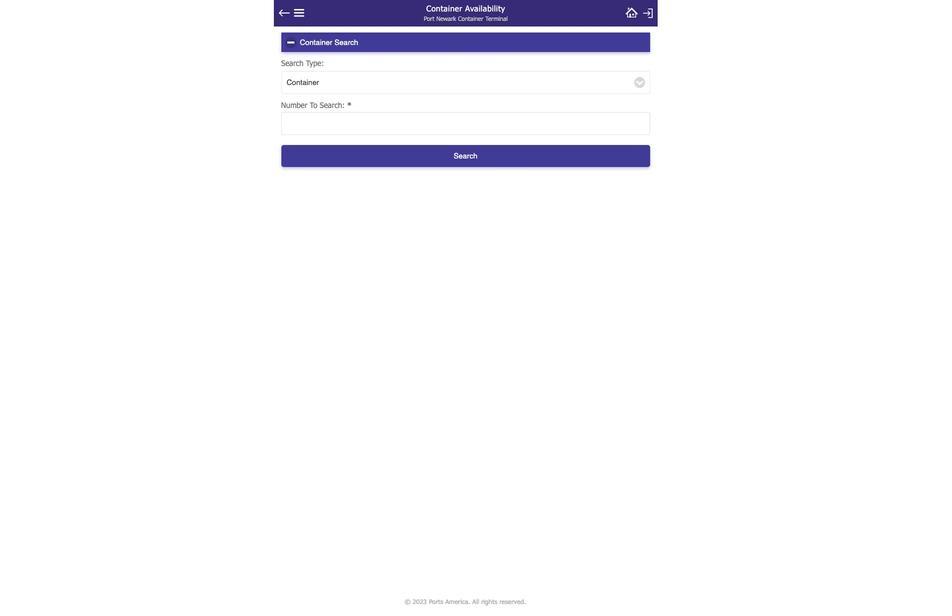 Task type: locate. For each thing, give the bounding box(es) containing it.
type:
[[306, 59, 324, 68]]

1 horizontal spatial search
[[335, 38, 358, 46]]

rights
[[482, 597, 498, 605]]

1 vertical spatial search
[[281, 59, 304, 68]]

port
[[424, 15, 434, 22]]

©
[[405, 597, 411, 605]]

container down availability
[[458, 15, 483, 22]]

number to search: *
[[281, 101, 352, 110]]

None button
[[281, 145, 650, 167]]

container up type:
[[300, 38, 333, 46]]

0 horizontal spatial search
[[281, 59, 304, 68]]

america.
[[446, 597, 471, 605]]

availability
[[465, 4, 505, 13]]

search
[[335, 38, 358, 46], [281, 59, 304, 68]]

reserved.
[[500, 597, 527, 605]]

container up newark
[[426, 4, 462, 13]]

© 2023 ports america. all rights reserved.
[[405, 597, 527, 605]]

0 vertical spatial search
[[335, 38, 358, 46]]

container availability heading
[[389, 0, 543, 16]]

number
[[281, 101, 308, 110]]

container search
[[300, 38, 358, 46]]

all
[[473, 597, 480, 605]]

container for container search
[[300, 38, 333, 46]]

search inside container search link
[[335, 38, 358, 46]]

container
[[426, 4, 462, 13], [458, 15, 483, 22], [300, 38, 333, 46], [287, 78, 319, 87]]

to
[[310, 101, 318, 110]]

terminal
[[485, 15, 508, 22]]

© 2023 ports america. all rights reserved. footer
[[271, 595, 661, 608]]

container down search type:
[[287, 78, 319, 87]]



Task type: vqa. For each thing, say whether or not it's contained in the screenshot.
CONTAINER
yes



Task type: describe. For each thing, give the bounding box(es) containing it.
ports
[[429, 597, 444, 605]]

2023
[[413, 597, 427, 605]]

*
[[347, 101, 352, 110]]

container availability port newark container terminal
[[424, 4, 508, 22]]

container availability banner
[[274, 0, 658, 27]]

newark
[[436, 15, 456, 22]]

container for container availability port newark container terminal
[[426, 4, 462, 13]]

search type:
[[281, 59, 324, 68]]

container search link
[[281, 33, 650, 52]]

container for container
[[287, 78, 319, 87]]

search:
[[320, 101, 345, 110]]



